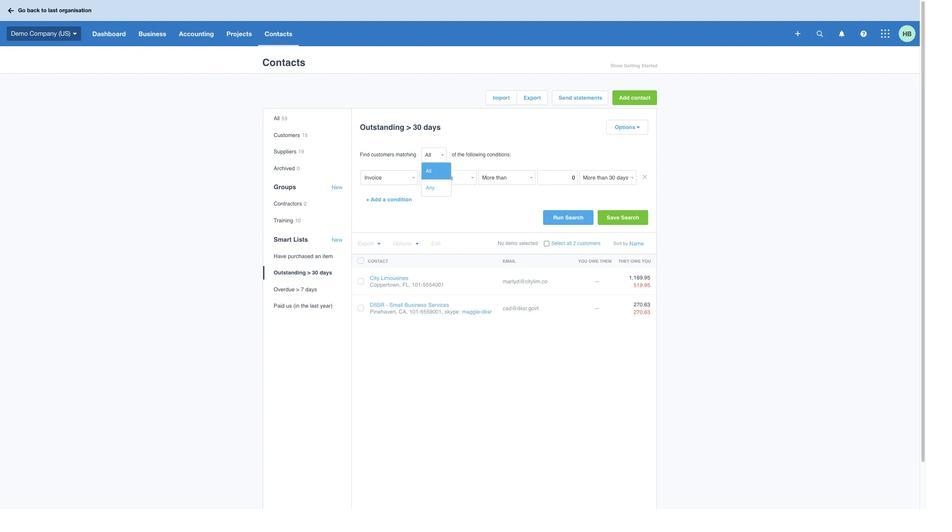 Task type: vqa. For each thing, say whether or not it's contained in the screenshot.
Checking within Checking Account 132435465
no



Task type: locate. For each thing, give the bounding box(es) containing it.
2 new from the top
[[332, 237, 343, 243]]

1 vertical spatial 2
[[573, 240, 576, 246]]

navigation inside banner
[[86, 21, 790, 46]]

0 horizontal spatial you
[[578, 259, 587, 264]]

+ add a condition
[[366, 196, 412, 203]]

30 up matching
[[413, 123, 421, 132]]

items
[[506, 240, 518, 246]]

last right to
[[48, 7, 58, 14]]

2 horizontal spatial el image
[[636, 126, 640, 129]]

1 vertical spatial options
[[393, 240, 412, 247]]

smart
[[274, 236, 292, 243]]

archived 0
[[274, 165, 300, 171]]

contacts right projects
[[265, 30, 292, 37]]

owe left them
[[589, 259, 599, 264]]

options button down add contact button
[[607, 120, 648, 134]]

0 vertical spatial outstanding > 30 days
[[360, 123, 441, 132]]

you down select all 2 customers
[[578, 259, 587, 264]]

1 vertical spatial 30
[[312, 270, 318, 276]]

last left year)
[[310, 303, 319, 309]]

smart lists
[[274, 236, 308, 243]]

1 horizontal spatial you
[[642, 259, 651, 264]]

svg image
[[881, 29, 890, 38], [817, 30, 823, 37], [795, 31, 800, 36]]

options down add contact button
[[615, 124, 635, 130]]

email
[[503, 259, 516, 264]]

1 horizontal spatial search
[[621, 214, 639, 221]]

import
[[493, 95, 510, 101]]

new for smart lists
[[332, 237, 343, 243]]

1 horizontal spatial svg image
[[817, 30, 823, 37]]

services
[[428, 302, 449, 308]]

maggie-diisr link
[[462, 308, 492, 315]]

conditions:
[[487, 152, 511, 158]]

have purchased an item
[[274, 253, 333, 259]]

export button right import button
[[517, 91, 547, 105]]

1 horizontal spatial export
[[524, 95, 541, 101]]

1 vertical spatial export
[[358, 240, 374, 247]]

company
[[30, 30, 57, 37]]

ca,
[[399, 308, 408, 315]]

training 10
[[274, 217, 301, 224]]

+ add a condition button
[[360, 192, 418, 207]]

all down all text field
[[426, 168, 431, 174]]

0 vertical spatial options
[[615, 124, 635, 130]]

outstanding up find customers matching
[[360, 123, 404, 132]]

they
[[618, 259, 630, 264]]

send statements button
[[552, 91, 608, 105]]

0 horizontal spatial export
[[358, 240, 374, 247]]

go back to last organisation
[[18, 7, 91, 14]]

you
[[578, 259, 587, 264], [642, 259, 651, 264]]

demo company (us)
[[11, 30, 71, 37]]

0 horizontal spatial 2
[[304, 201, 307, 207]]

101- right fl,
[[412, 282, 423, 288]]

0 vertical spatial new link
[[332, 184, 343, 191]]

1 horizontal spatial 30
[[413, 123, 421, 132]]

contacts inside dropdown button
[[265, 30, 292, 37]]

> left 7
[[296, 286, 299, 293]]

the right (in
[[301, 303, 309, 309]]

1 vertical spatial contacts
[[262, 57, 306, 69]]

0 horizontal spatial customers
[[371, 152, 394, 158]]

training
[[274, 217, 293, 224]]

last
[[48, 7, 58, 14], [310, 303, 319, 309]]

2 horizontal spatial svg image
[[881, 29, 890, 38]]

1 270.63 from the top
[[634, 301, 650, 308]]

the
[[458, 152, 465, 158], [301, 303, 309, 309]]

add right +
[[371, 196, 381, 203]]

1 vertical spatial new link
[[332, 237, 343, 243]]

business inside popup button
[[138, 30, 166, 37]]

None text field
[[361, 170, 410, 185], [420, 170, 469, 185], [537, 170, 578, 185], [361, 170, 410, 185], [420, 170, 469, 185], [537, 170, 578, 185]]

0 horizontal spatial owe
[[589, 259, 599, 264]]

0 horizontal spatial business
[[138, 30, 166, 37]]

2 search from the left
[[621, 214, 639, 221]]

show getting started link
[[611, 61, 658, 71]]

0 vertical spatial 101-
[[412, 282, 423, 288]]

suppliers 19
[[274, 148, 304, 155]]

1 horizontal spatial the
[[458, 152, 465, 158]]

0 vertical spatial —
[[594, 278, 600, 285]]

—
[[594, 278, 600, 285], [594, 305, 600, 312]]

None text field
[[478, 170, 528, 185], [579, 170, 629, 185], [478, 170, 528, 185], [579, 170, 629, 185]]

0 vertical spatial business
[[138, 30, 166, 37]]

outstanding up overdue > 7 days
[[274, 270, 306, 276]]

by
[[623, 241, 628, 246]]

1 search from the left
[[565, 214, 584, 221]]

following
[[466, 152, 486, 158]]

outstanding
[[360, 123, 404, 132], [274, 270, 306, 276]]

go
[[18, 7, 26, 14]]

1 horizontal spatial business
[[405, 302, 427, 308]]

business
[[138, 30, 166, 37], [405, 302, 427, 308]]

days
[[424, 123, 441, 132], [320, 270, 332, 276], [305, 286, 317, 293]]

customers right find
[[371, 152, 394, 158]]

2 new link from the top
[[332, 237, 343, 243]]

diisr - small business services pinehaven, ca, 101-5559001, skype: maggie-diisr
[[370, 302, 492, 315]]

1,169.95 519.95
[[629, 274, 650, 288]]

0 vertical spatial 2
[[304, 201, 307, 207]]

0 horizontal spatial days
[[305, 286, 317, 293]]

export up the contact
[[358, 240, 374, 247]]

started
[[642, 63, 658, 69]]

svg image inside demo company (us) popup button
[[73, 33, 77, 35]]

pinehaven,
[[370, 308, 397, 315]]

> up matching
[[407, 123, 411, 132]]

navigation
[[86, 21, 790, 46]]

1 new link from the top
[[332, 184, 343, 191]]

any
[[426, 185, 435, 191]]

1 — from the top
[[594, 278, 600, 285]]

0 vertical spatial options button
[[607, 120, 648, 134]]

2 horizontal spatial days
[[424, 123, 441, 132]]

show
[[611, 63, 623, 69]]

export
[[524, 95, 541, 101], [358, 240, 374, 247]]

el image left edit
[[415, 243, 419, 246]]

outstanding > 30 days down have purchased an item
[[274, 270, 332, 276]]

101- down diisr - small business services 'link' on the left of the page
[[409, 308, 420, 315]]

1 vertical spatial all
[[426, 168, 431, 174]]

contacts down contacts dropdown button
[[262, 57, 306, 69]]

0 vertical spatial export
[[524, 95, 541, 101]]

you up 1,169.95
[[642, 259, 651, 264]]

projects
[[227, 30, 252, 37]]

53
[[282, 116, 287, 122]]

7
[[301, 286, 304, 293]]

0 horizontal spatial all
[[274, 115, 280, 122]]

options button left edit button
[[393, 240, 419, 247]]

2 right the contractors
[[304, 201, 307, 207]]

1 owe from the left
[[589, 259, 599, 264]]

they owe you
[[618, 259, 651, 264]]

1 new from the top
[[332, 184, 343, 191]]

save search button
[[598, 210, 648, 225]]

1 vertical spatial —
[[594, 305, 600, 312]]

banner
[[0, 0, 920, 46]]

2 horizontal spatial >
[[407, 123, 411, 132]]

0 vertical spatial export button
[[517, 91, 547, 105]]

(us)
[[59, 30, 71, 37]]

0 horizontal spatial options
[[393, 240, 412, 247]]

city
[[370, 275, 379, 281]]

navigation containing dashboard
[[86, 21, 790, 46]]

import button
[[486, 91, 517, 105]]

add left contact
[[619, 95, 630, 101]]

1 vertical spatial options button
[[393, 240, 419, 247]]

svg image
[[8, 8, 14, 13], [839, 30, 844, 37], [860, 30, 867, 37], [73, 33, 77, 35]]

days down item on the left of page
[[320, 270, 332, 276]]

lists
[[293, 236, 308, 243]]

small
[[389, 302, 403, 308]]

dashboard
[[92, 30, 126, 37]]

el image
[[636, 126, 640, 129], [377, 243, 380, 246], [415, 243, 419, 246]]

select all 2 customers
[[551, 240, 601, 246]]

days right 7
[[305, 286, 317, 293]]

all left 53 on the left top of the page
[[274, 115, 280, 122]]

export right import button
[[524, 95, 541, 101]]

el image inside export button
[[377, 243, 380, 246]]

0 horizontal spatial search
[[565, 214, 584, 221]]

1 vertical spatial the
[[301, 303, 309, 309]]

519.95
[[634, 282, 650, 288]]

1 vertical spatial 270.63
[[634, 309, 650, 315]]

search right the run
[[565, 214, 584, 221]]

export for right export button
[[524, 95, 541, 101]]

1 horizontal spatial outstanding > 30 days
[[360, 123, 441, 132]]

search for run search
[[565, 214, 584, 221]]

2 vertical spatial >
[[296, 286, 299, 293]]

contacts button
[[258, 21, 299, 46]]

0 vertical spatial contacts
[[265, 30, 292, 37]]

1 vertical spatial new
[[332, 237, 343, 243]]

30
[[413, 123, 421, 132], [312, 270, 318, 276]]

groups
[[274, 183, 296, 191]]

customers up you owe them
[[577, 240, 601, 246]]

export inside button
[[524, 95, 541, 101]]

search right "save"
[[621, 214, 639, 221]]

owe right they
[[631, 259, 641, 264]]

all
[[274, 115, 280, 122], [426, 168, 431, 174]]

export button up the contact
[[358, 240, 380, 247]]

city limousines link
[[370, 275, 409, 281]]

el image for of the following conditions:
[[636, 126, 640, 129]]

1 vertical spatial business
[[405, 302, 427, 308]]

1 vertical spatial 101-
[[409, 308, 420, 315]]

None checkbox
[[544, 241, 550, 247]]

> down have purchased an item
[[307, 270, 311, 276]]

1 horizontal spatial >
[[307, 270, 311, 276]]

days up all text field
[[424, 123, 441, 132]]

edit button
[[431, 240, 441, 247]]

cad@diisr.govt
[[503, 305, 539, 312]]

0 horizontal spatial outstanding
[[274, 270, 306, 276]]

0 horizontal spatial last
[[48, 7, 58, 14]]

1 vertical spatial export button
[[358, 240, 380, 247]]

options button for email
[[393, 240, 419, 247]]

1 horizontal spatial options button
[[607, 120, 648, 134]]

0 vertical spatial 270.63
[[634, 301, 650, 308]]

1 vertical spatial customers
[[577, 240, 601, 246]]

0 vertical spatial 30
[[413, 123, 421, 132]]

>
[[407, 123, 411, 132], [307, 270, 311, 276], [296, 286, 299, 293]]

1 horizontal spatial days
[[320, 270, 332, 276]]

0 horizontal spatial el image
[[377, 243, 380, 246]]

0 horizontal spatial options button
[[393, 240, 419, 247]]

save search
[[607, 214, 639, 221]]

2 vertical spatial days
[[305, 286, 317, 293]]

owe for you
[[589, 259, 599, 264]]

1 vertical spatial add
[[371, 196, 381, 203]]

contact
[[631, 95, 651, 101]]

1 vertical spatial days
[[320, 270, 332, 276]]

1 vertical spatial last
[[310, 303, 319, 309]]

0 horizontal spatial export button
[[358, 240, 380, 247]]

all for all
[[426, 168, 431, 174]]

0 vertical spatial add
[[619, 95, 630, 101]]

1 horizontal spatial el image
[[415, 243, 419, 246]]

0 vertical spatial outstanding
[[360, 123, 404, 132]]

101- inside diisr - small business services pinehaven, ca, 101-5559001, skype: maggie-diisr
[[409, 308, 420, 315]]

0 vertical spatial customers
[[371, 152, 394, 158]]

options left edit
[[393, 240, 412, 247]]

business inside diisr - small business services pinehaven, ca, 101-5559001, skype: maggie-diisr
[[405, 302, 427, 308]]

2 — from the top
[[594, 305, 600, 312]]

2
[[304, 201, 307, 207], [573, 240, 576, 246]]

skype:
[[445, 308, 461, 315]]

el image down contact
[[636, 126, 640, 129]]

search
[[565, 214, 584, 221], [621, 214, 639, 221]]

1 horizontal spatial all
[[426, 168, 431, 174]]

1 you from the left
[[578, 259, 587, 264]]

30 down 'an'
[[312, 270, 318, 276]]

options for email
[[393, 240, 412, 247]]

2 right all
[[573, 240, 576, 246]]

year)
[[320, 303, 333, 309]]

maggie-
[[462, 308, 482, 315]]

options inside button
[[615, 124, 635, 130]]

0 vertical spatial new
[[332, 184, 343, 191]]

0 vertical spatial all
[[274, 115, 280, 122]]

back
[[27, 7, 40, 14]]

el image up the contact
[[377, 243, 380, 246]]

2 owe from the left
[[631, 259, 641, 264]]

outstanding > 30 days up matching
[[360, 123, 441, 132]]

1 horizontal spatial owe
[[631, 259, 641, 264]]

new
[[332, 184, 343, 191], [332, 237, 343, 243]]

0 horizontal spatial outstanding > 30 days
[[274, 270, 332, 276]]

1 horizontal spatial options
[[615, 124, 635, 130]]

the right of
[[458, 152, 465, 158]]



Task type: describe. For each thing, give the bounding box(es) containing it.
sort
[[613, 241, 622, 246]]

send statements
[[559, 95, 602, 101]]

— for 1,169.95
[[594, 278, 600, 285]]

limousines
[[381, 275, 409, 281]]

of
[[452, 152, 456, 158]]

all 53
[[274, 115, 287, 122]]

coppertown,
[[370, 282, 401, 288]]

svg image inside go back to last organisation link
[[8, 8, 14, 13]]

of the following conditions:
[[452, 152, 511, 158]]

1 vertical spatial outstanding
[[274, 270, 306, 276]]

diisr - small business services link
[[370, 302, 449, 308]]

contact
[[368, 259, 388, 264]]

save
[[607, 214, 620, 221]]

find
[[360, 152, 370, 158]]

an
[[315, 253, 321, 259]]

have
[[274, 253, 286, 259]]

to
[[41, 7, 47, 14]]

270.63 270.63
[[634, 301, 650, 315]]

overdue > 7 days
[[274, 286, 317, 293]]

0 vertical spatial >
[[407, 123, 411, 132]]

0 vertical spatial the
[[458, 152, 465, 158]]

new for groups
[[332, 184, 343, 191]]

el image for email
[[415, 243, 419, 246]]

0
[[297, 166, 300, 171]]

projects button
[[220, 21, 258, 46]]

1 vertical spatial outstanding > 30 days
[[274, 270, 332, 276]]

1 horizontal spatial outstanding
[[360, 123, 404, 132]]

1 vertical spatial >
[[307, 270, 311, 276]]

hb
[[903, 30, 912, 37]]

city limousines coppertown, fl, 101-5554001
[[370, 275, 444, 288]]

0 horizontal spatial the
[[301, 303, 309, 309]]

2 you from the left
[[642, 259, 651, 264]]

statements
[[574, 95, 602, 101]]

them
[[600, 259, 612, 264]]

options for of the following conditions:
[[615, 124, 635, 130]]

0 horizontal spatial svg image
[[795, 31, 800, 36]]

+
[[366, 196, 369, 203]]

export for the left export button
[[358, 240, 374, 247]]

1 horizontal spatial 2
[[573, 240, 576, 246]]

1,169.95
[[629, 274, 650, 281]]

archived
[[274, 165, 295, 171]]

All text field
[[421, 148, 439, 162]]

getting
[[624, 63, 640, 69]]

customers
[[274, 132, 300, 138]]

5554001
[[423, 282, 444, 288]]

hb button
[[899, 21, 920, 46]]

selected
[[519, 240, 538, 246]]

options button for of the following conditions:
[[607, 120, 648, 134]]

go back to last organisation link
[[5, 3, 97, 18]]

owe for they
[[631, 259, 641, 264]]

all for all 53
[[274, 115, 280, 122]]

business button
[[132, 21, 173, 46]]

contractors 2
[[274, 201, 307, 207]]

add contact button
[[613, 90, 657, 105]]

101- inside city limousines coppertown, fl, 101-5554001
[[412, 282, 423, 288]]

banner containing hb
[[0, 0, 920, 46]]

0 horizontal spatial >
[[296, 286, 299, 293]]

1 horizontal spatial customers
[[577, 240, 601, 246]]

organisation
[[59, 7, 91, 14]]

1 horizontal spatial add
[[619, 95, 630, 101]]

— for 270.63
[[594, 305, 600, 312]]

2 270.63 from the top
[[634, 309, 650, 315]]

find customers matching
[[360, 152, 416, 158]]

new link for smart lists
[[332, 237, 343, 243]]

edit
[[431, 240, 441, 247]]

dashboard link
[[86, 21, 132, 46]]

overdue
[[274, 286, 295, 293]]

(in
[[293, 303, 300, 309]]

search for save search
[[621, 214, 639, 221]]

10
[[295, 218, 301, 224]]

us
[[286, 303, 292, 309]]

send
[[559, 95, 572, 101]]

1 horizontal spatial export button
[[517, 91, 547, 105]]

0 vertical spatial days
[[424, 123, 441, 132]]

item
[[323, 253, 333, 259]]

paid us (in the last year)
[[274, 303, 333, 309]]

diisr
[[370, 302, 385, 308]]

name button
[[629, 240, 644, 247]]

0 horizontal spatial 30
[[312, 270, 318, 276]]

run search button
[[543, 210, 594, 225]]

show getting started
[[611, 63, 658, 69]]

select
[[551, 240, 565, 246]]

5559001,
[[420, 308, 443, 315]]

19
[[298, 149, 304, 155]]

no
[[498, 240, 504, 246]]

new link for groups
[[332, 184, 343, 191]]

all
[[567, 240, 572, 246]]

2 inside contractors 2
[[304, 201, 307, 207]]

suppliers
[[274, 148, 296, 155]]

name
[[629, 240, 644, 247]]

accounting
[[179, 30, 214, 37]]

15
[[302, 132, 308, 138]]

demo
[[11, 30, 28, 37]]

add contact
[[619, 95, 651, 101]]

paid
[[274, 303, 285, 309]]

no items selected
[[498, 240, 538, 246]]

0 horizontal spatial add
[[371, 196, 381, 203]]

-
[[386, 302, 388, 308]]

run
[[553, 214, 564, 221]]

matching
[[396, 152, 416, 158]]

0 vertical spatial last
[[48, 7, 58, 14]]

1 horizontal spatial last
[[310, 303, 319, 309]]



